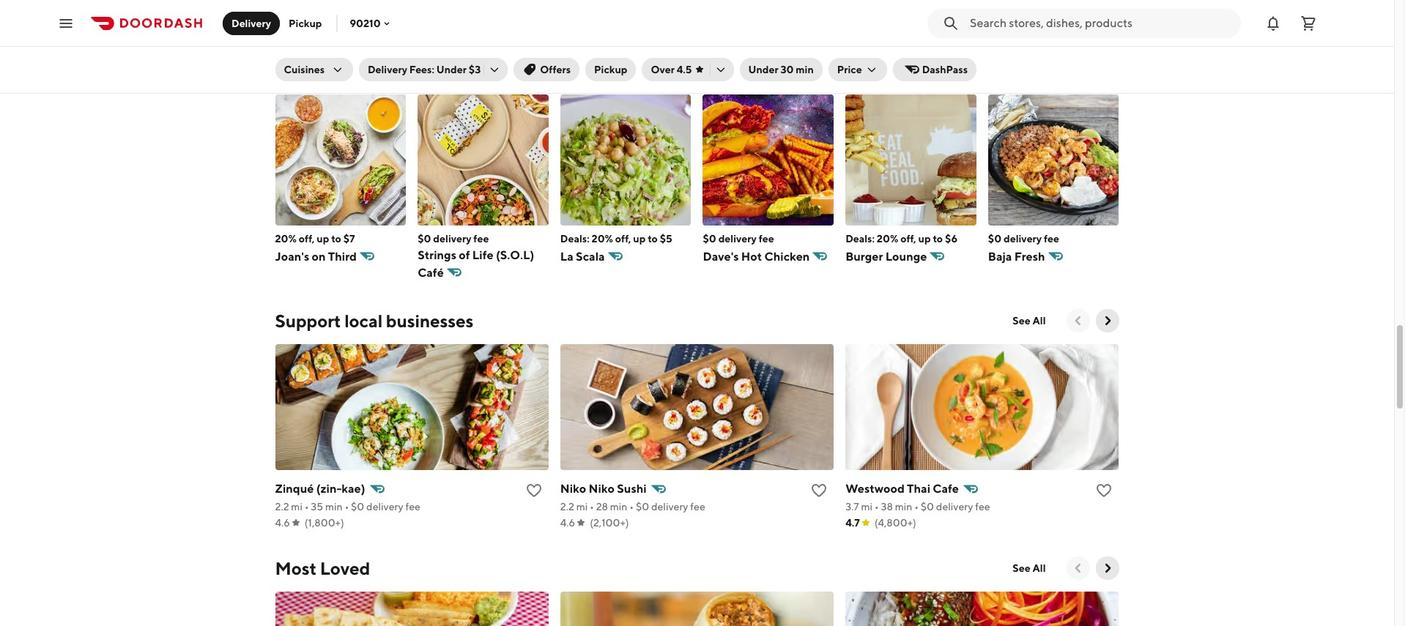 Task type: vqa. For each thing, say whether or not it's contained in the screenshot.


Task type: describe. For each thing, give the bounding box(es) containing it.
strings of life (s.o.l) café
[[418, 248, 534, 280]]

up for la
[[633, 233, 646, 244]]

local
[[344, 310, 382, 331]]

20% for la scala
[[592, 233, 613, 244]]

3.5 mi • 30 min • $​0 delivery fee link
[[846, 0, 1119, 36]]

mi right 3.5
[[862, 4, 874, 15]]

4.6 for niko niko sushi
[[560, 517, 575, 529]]

burger lounge
[[846, 250, 927, 263]]

la
[[560, 250, 573, 263]]

delivery for delivery
[[232, 17, 271, 29]]

to for burger lounge
[[933, 233, 943, 244]]

28
[[596, 501, 608, 513]]

sushi
[[617, 482, 647, 496]]

support local businesses link
[[275, 309, 474, 332]]

1 off, from the left
[[299, 233, 315, 244]]

delivery for delivery fees: under $3
[[368, 64, 407, 75]]

off, for la scala
[[615, 233, 631, 244]]

la scala
[[560, 250, 605, 263]]

on
[[312, 250, 326, 263]]

up for burger
[[918, 233, 931, 244]]

• left 35 at left bottom
[[305, 501, 309, 513]]

deals: 20% off, up to $6
[[846, 233, 958, 244]]

under inside button
[[748, 64, 778, 75]]

under 30 min button
[[740, 58, 823, 81]]

1 up from the left
[[317, 233, 329, 244]]

0 items, open order cart image
[[1300, 14, 1317, 32]]

offers button
[[514, 58, 580, 81]]

for
[[330, 61, 353, 81]]

price
[[837, 64, 862, 75]]

20% off, up to $7
[[275, 233, 355, 244]]

baja fresh
[[988, 250, 1045, 263]]

hot
[[741, 250, 762, 263]]

life
[[472, 248, 493, 262]]

see all for most loved
[[1013, 562, 1046, 574]]

$​0 up dashpass button
[[923, 4, 936, 15]]

cuisines button
[[275, 58, 353, 81]]

30 inside 3.5 mi • 30 min • $​0 delivery fee link
[[882, 4, 895, 15]]

$​0 up 90210
[[351, 4, 365, 15]]

(2,800+)
[[305, 20, 346, 32]]

dashpass button
[[893, 58, 977, 81]]

deals: 20% off, up to $5
[[560, 233, 672, 244]]

2.2 for niko niko sushi
[[560, 501, 574, 513]]

most loved
[[275, 558, 370, 579]]

• left 28
[[590, 501, 594, 513]]

see for support local businesses
[[1013, 315, 1031, 326]]

click to add this store to your saved list image for niko niko sushi
[[810, 482, 828, 499]]

offers for you link
[[275, 59, 388, 83]]

see all for support local businesses
[[1013, 315, 1046, 326]]

all for support local businesses
[[1033, 315, 1046, 326]]

0 horizontal spatial pickup button
[[280, 11, 331, 35]]

38
[[881, 501, 893, 513]]

dave's hot chicken
[[703, 250, 810, 263]]

$7
[[343, 233, 355, 244]]

3.5
[[846, 4, 860, 15]]

you
[[357, 61, 388, 81]]

mi for zinqué (zin-kae)
[[291, 501, 302, 513]]

deals: for burger
[[846, 233, 875, 244]]

2.2 mi • 28 min • $​0 delivery fee
[[560, 501, 705, 513]]

20% for burger lounge
[[877, 233, 898, 244]]

4.7
[[846, 517, 860, 529]]

1 under from the left
[[437, 64, 467, 75]]

offers for you
[[275, 61, 388, 81]]

4.6 for zinqué (zin-kae)
[[275, 517, 290, 529]]

1 to from the left
[[331, 233, 341, 244]]

4.5
[[677, 64, 692, 75]]

over 4.5 button
[[642, 58, 734, 81]]

delivery fees: under $3
[[368, 64, 481, 75]]

dashpass
[[922, 64, 968, 75]]

29
[[311, 4, 323, 15]]

cuisines
[[284, 64, 325, 75]]

$0 for baja fresh
[[988, 233, 1002, 244]]

(1,800+)
[[305, 517, 344, 529]]

$​0 for zinqué (zin-kae)
[[351, 501, 364, 513]]

over 4.5
[[651, 64, 692, 75]]

open menu image
[[57, 14, 75, 32]]

offers for offers for you
[[275, 61, 327, 81]]

90210 button
[[350, 17, 392, 29]]

$5
[[660, 233, 672, 244]]

$0 for strings of life (s.o.l) café
[[418, 233, 431, 244]]

$3
[[469, 64, 481, 75]]

3.7
[[846, 501, 859, 513]]

Store search: begin typing to search for stores available on DoorDash text field
[[970, 15, 1232, 31]]

third
[[328, 250, 357, 263]]

$0 for dave's hot chicken
[[703, 233, 716, 244]]

kae)
[[342, 482, 365, 496]]

(zin-
[[316, 482, 342, 496]]



Task type: locate. For each thing, give the bounding box(es) containing it.
next button of carousel image
[[1100, 313, 1115, 328]]

1 20% from the left
[[275, 233, 297, 244]]

0 horizontal spatial 4.6
[[275, 517, 290, 529]]

mi right 2.9
[[292, 4, 303, 15]]

1 see from the top
[[1013, 315, 1031, 326]]

2.2 mi • 35 min • $​0 delivery fee
[[275, 501, 420, 513]]

scala
[[576, 250, 605, 263]]

mi for westwood thai cafe
[[861, 501, 873, 513]]

1 horizontal spatial deals:
[[846, 233, 875, 244]]

businesses
[[386, 310, 474, 331]]

3 $0 from the left
[[988, 233, 1002, 244]]

1 vertical spatial pickup button
[[585, 58, 636, 81]]

30 right 3.5
[[882, 4, 895, 15]]

$0 up dave's
[[703, 233, 716, 244]]

thai
[[907, 482, 930, 496]]

0 horizontal spatial pickup
[[289, 17, 322, 29]]

4.6
[[275, 517, 290, 529], [560, 517, 575, 529]]

support
[[275, 310, 341, 331]]

2 see all from the top
[[1013, 562, 1046, 574]]

2.2 left 28
[[560, 501, 574, 513]]

over
[[651, 64, 675, 75]]

2 $0 from the left
[[703, 233, 716, 244]]

0 vertical spatial pickup button
[[280, 11, 331, 35]]

4.6 left (2,100+)
[[560, 517, 575, 529]]

20% up joan's in the left top of the page
[[275, 233, 297, 244]]

1 horizontal spatial up
[[633, 233, 646, 244]]

0 horizontal spatial 2.2
[[275, 501, 289, 513]]

• down thai
[[914, 501, 919, 513]]

zinqué
[[275, 482, 314, 496]]

off, for burger lounge
[[900, 233, 916, 244]]

$​0 down kae)
[[351, 501, 364, 513]]

notification bell image
[[1264, 14, 1282, 32]]

$6
[[945, 233, 958, 244]]

2 off, from the left
[[615, 233, 631, 244]]

$0 up strings
[[418, 233, 431, 244]]

niko left sushi
[[560, 482, 586, 496]]

0 horizontal spatial niko
[[560, 482, 586, 496]]

2 horizontal spatial 20%
[[877, 233, 898, 244]]

1 horizontal spatial delivery
[[368, 64, 407, 75]]

1 $0 from the left
[[418, 233, 431, 244]]

fees:
[[409, 64, 434, 75]]

min for 3.5 mi • 30 min • $​0 delivery fee
[[897, 4, 915, 15]]

0 horizontal spatial 30
[[781, 64, 794, 75]]

1 horizontal spatial 4.6
[[560, 517, 575, 529]]

• left 29 on the top left of the page
[[305, 4, 309, 15]]

to left $6
[[933, 233, 943, 244]]

1 all from the top
[[1033, 315, 1046, 326]]

café
[[418, 266, 444, 280]]

1 horizontal spatial 2.2
[[560, 501, 574, 513]]

click to add this store to your saved list image
[[525, 482, 543, 499], [810, 482, 828, 499]]

loved
[[320, 558, 370, 579]]

2 horizontal spatial $0 delivery fee
[[988, 233, 1059, 244]]

0 horizontal spatial click to add this store to your saved list image
[[525, 482, 543, 499]]

up up on
[[317, 233, 329, 244]]

strings
[[418, 248, 456, 262]]

2 up from the left
[[633, 233, 646, 244]]

mi left 28
[[576, 501, 588, 513]]

deals: for la
[[560, 233, 590, 244]]

1 horizontal spatial 30
[[882, 4, 895, 15]]

0 horizontal spatial $0
[[418, 233, 431, 244]]

4.8
[[275, 20, 290, 32]]

1 $0 delivery fee from the left
[[418, 233, 489, 244]]

1 horizontal spatial $0 delivery fee
[[703, 233, 774, 244]]

3.7 mi • 38 min • $​0 delivery fee
[[846, 501, 990, 513]]

to
[[331, 233, 341, 244], [648, 233, 658, 244], [933, 233, 943, 244]]

1 4.6 from the left
[[275, 517, 290, 529]]

$0 delivery fee up hot
[[703, 233, 774, 244]]

to left $7
[[331, 233, 341, 244]]

most loved link
[[275, 557, 370, 580]]

min right 38 at right
[[895, 501, 912, 513]]

0 vertical spatial see all link
[[1004, 309, 1055, 332]]

0 vertical spatial pickup
[[289, 17, 322, 29]]

delivery inside button
[[232, 17, 271, 29]]

1 horizontal spatial offers
[[540, 64, 571, 75]]

price button
[[828, 58, 887, 81]]

1 horizontal spatial off,
[[615, 233, 631, 244]]

• up the (2,800+)
[[345, 4, 349, 15]]

• left 38 at right
[[875, 501, 879, 513]]

$0 up baja
[[988, 233, 1002, 244]]

2.9 mi • 29 min • $​0 delivery fee
[[275, 4, 421, 15]]

see all link for support local businesses
[[1004, 309, 1055, 332]]

2 horizontal spatial up
[[918, 233, 931, 244]]

2 $0 delivery fee from the left
[[703, 233, 774, 244]]

niko niko sushi
[[560, 482, 647, 496]]

previous button of carousel image
[[1071, 313, 1085, 328]]

2 20% from the left
[[592, 233, 613, 244]]

35
[[311, 501, 323, 513]]

min left price
[[796, 64, 814, 75]]

30 inside "under 30 min" button
[[781, 64, 794, 75]]

3 up from the left
[[918, 233, 931, 244]]

90210
[[350, 17, 381, 29]]

most
[[275, 558, 316, 579]]

min right 29 on the top left of the page
[[325, 4, 343, 15]]

see all link left previous button of carousel icon
[[1004, 557, 1055, 580]]

westwood
[[846, 482, 905, 496]]

1 vertical spatial see
[[1013, 562, 1031, 574]]

2 click to add this store to your saved list image from the left
[[810, 482, 828, 499]]

min right 3.5
[[897, 4, 915, 15]]

under
[[437, 64, 467, 75], [748, 64, 778, 75]]

mi right 3.7
[[861, 501, 873, 513]]

min right 28
[[610, 501, 627, 513]]

2 all from the top
[[1033, 562, 1046, 574]]

joan's
[[275, 250, 309, 263]]

1 vertical spatial see all
[[1013, 562, 1046, 574]]

1 2.2 from the left
[[275, 501, 289, 513]]

niko up 28
[[589, 482, 615, 496]]

pickup
[[289, 17, 322, 29], [594, 64, 627, 75]]

see
[[1013, 315, 1031, 326], [1013, 562, 1031, 574]]

see left previous button of carousel image
[[1013, 315, 1031, 326]]

2 under from the left
[[748, 64, 778, 75]]

see all link left previous button of carousel image
[[1004, 309, 1055, 332]]

$0
[[418, 233, 431, 244], [703, 233, 716, 244], [988, 233, 1002, 244]]

0 vertical spatial see all
[[1013, 315, 1046, 326]]

offers inside offers button
[[540, 64, 571, 75]]

see all left previous button of carousel image
[[1013, 315, 1046, 326]]

2.2 down zinqué at the bottom left of page
[[275, 501, 289, 513]]

off,
[[299, 233, 315, 244], [615, 233, 631, 244], [900, 233, 916, 244]]

off, up lounge
[[900, 233, 916, 244]]

3 20% from the left
[[877, 233, 898, 244]]

• down kae)
[[345, 501, 349, 513]]

see for most loved
[[1013, 562, 1031, 574]]

1 deals: from the left
[[560, 233, 590, 244]]

$​0 for niko niko sushi
[[636, 501, 649, 513]]

min for 2.9 mi • 29 min • $​0 delivery fee
[[325, 4, 343, 15]]

• up dashpass button
[[917, 4, 921, 15]]

click to add this store to your saved list image
[[1096, 482, 1113, 499]]

delivery left "4.8"
[[232, 17, 271, 29]]

westwood thai cafe
[[846, 482, 959, 496]]

2 deals: from the left
[[846, 233, 875, 244]]

$0 delivery fee up fresh
[[988, 233, 1059, 244]]

up left the $5
[[633, 233, 646, 244]]

0 horizontal spatial up
[[317, 233, 329, 244]]

2 see all link from the top
[[1004, 557, 1055, 580]]

1 vertical spatial pickup
[[594, 64, 627, 75]]

$​0
[[351, 4, 365, 15], [923, 4, 936, 15], [351, 501, 364, 513], [636, 501, 649, 513], [921, 501, 934, 513]]

(s.o.l)
[[496, 248, 534, 262]]

next button of carousel image
[[1100, 561, 1115, 576]]

20% up the burger lounge
[[877, 233, 898, 244]]

see all link for most loved
[[1004, 557, 1055, 580]]

2 4.6 from the left
[[560, 517, 575, 529]]

1 horizontal spatial click to add this store to your saved list image
[[810, 482, 828, 499]]

cafe
[[933, 482, 959, 496]]

deals: up burger
[[846, 233, 875, 244]]

pickup left "over"
[[594, 64, 627, 75]]

• right 3.5
[[876, 4, 880, 15]]

20% up scala
[[592, 233, 613, 244]]

zinqué (zin-kae)
[[275, 482, 365, 496]]

0 horizontal spatial to
[[331, 233, 341, 244]]

2 horizontal spatial off,
[[900, 233, 916, 244]]

3 off, from the left
[[900, 233, 916, 244]]

30 left price
[[781, 64, 794, 75]]

under 30 min
[[748, 64, 814, 75]]

1 see all link from the top
[[1004, 309, 1055, 332]]

all left previous button of carousel icon
[[1033, 562, 1046, 574]]

min for 2.2 mi • 28 min • $​0 delivery fee
[[610, 501, 627, 513]]

deals: up la scala
[[560, 233, 590, 244]]

delivery left fees:
[[368, 64, 407, 75]]

$0 delivery fee for of
[[418, 233, 489, 244]]

delivery
[[232, 17, 271, 29], [368, 64, 407, 75]]

pickup down 29 on the top left of the page
[[289, 17, 322, 29]]

1 horizontal spatial pickup button
[[585, 58, 636, 81]]

to left the $5
[[648, 233, 658, 244]]

min right 35 at left bottom
[[325, 501, 343, 513]]

mi
[[292, 4, 303, 15], [862, 4, 874, 15], [291, 501, 302, 513], [576, 501, 588, 513], [861, 501, 873, 513]]

2 2.2 from the left
[[560, 501, 574, 513]]

$0 delivery fee
[[418, 233, 489, 244], [703, 233, 774, 244], [988, 233, 1059, 244]]

click to add this store to your saved list image left the 'westwood'
[[810, 482, 828, 499]]

0 vertical spatial all
[[1033, 315, 1046, 326]]

click to add this store to your saved list image for zinqué (zin-kae)
[[525, 482, 543, 499]]

all
[[1033, 315, 1046, 326], [1033, 562, 1046, 574]]

click to add this store to your saved list image left niko niko sushi at the bottom of page
[[525, 482, 543, 499]]

1 horizontal spatial 20%
[[592, 233, 613, 244]]

min for 2.2 mi • 35 min • $​0 delivery fee
[[325, 501, 343, 513]]

30
[[882, 4, 895, 15], [781, 64, 794, 75]]

support local businesses
[[275, 310, 474, 331]]

3 to from the left
[[933, 233, 943, 244]]

$0 delivery fee for fresh
[[988, 233, 1059, 244]]

1 horizontal spatial niko
[[589, 482, 615, 496]]

2.2 for zinqué (zin-kae)
[[275, 501, 289, 513]]

0 horizontal spatial offers
[[275, 61, 327, 81]]

2 niko from the left
[[589, 482, 615, 496]]

see all link
[[1004, 309, 1055, 332], [1004, 557, 1055, 580]]

1 see all from the top
[[1013, 315, 1046, 326]]

1 horizontal spatial pickup
[[594, 64, 627, 75]]

3.5 mi • 30 min • $​0 delivery fee
[[846, 4, 992, 15]]

0 horizontal spatial 20%
[[275, 233, 297, 244]]

2 horizontal spatial $0
[[988, 233, 1002, 244]]

up
[[317, 233, 329, 244], [633, 233, 646, 244], [918, 233, 931, 244]]

pickup button
[[280, 11, 331, 35], [585, 58, 636, 81]]

1 vertical spatial delivery
[[368, 64, 407, 75]]

2 see from the top
[[1013, 562, 1031, 574]]

fresh
[[1014, 250, 1045, 263]]

1 niko from the left
[[560, 482, 586, 496]]

delivery button
[[223, 11, 280, 35]]

min
[[325, 4, 343, 15], [897, 4, 915, 15], [796, 64, 814, 75], [325, 501, 343, 513], [610, 501, 627, 513], [895, 501, 912, 513]]

0 vertical spatial 30
[[882, 4, 895, 15]]

2 horizontal spatial to
[[933, 233, 943, 244]]

1 horizontal spatial $0
[[703, 233, 716, 244]]

to for la scala
[[648, 233, 658, 244]]

joan's on third
[[275, 250, 357, 263]]

up up lounge
[[918, 233, 931, 244]]

0 horizontal spatial $0 delivery fee
[[418, 233, 489, 244]]

dave's
[[703, 250, 739, 263]]

2.9
[[275, 4, 290, 15]]

min inside 3.5 mi • 30 min • $​0 delivery fee link
[[897, 4, 915, 15]]

0 vertical spatial delivery
[[232, 17, 271, 29]]

(4,800+)
[[875, 517, 916, 529]]

$0 delivery fee for hot
[[703, 233, 774, 244]]

2 to from the left
[[648, 233, 658, 244]]

$​0 down thai
[[921, 501, 934, 513]]

offers
[[275, 61, 327, 81], [540, 64, 571, 75]]

previous button of carousel image
[[1071, 561, 1085, 576]]

baja
[[988, 250, 1012, 263]]

offers for offers
[[540, 64, 571, 75]]

all for most loved
[[1033, 562, 1046, 574]]

deals:
[[560, 233, 590, 244], [846, 233, 875, 244]]

see left previous button of carousel icon
[[1013, 562, 1031, 574]]

off, up joan's on third
[[299, 233, 315, 244]]

2.2
[[275, 501, 289, 513], [560, 501, 574, 513]]

of
[[459, 248, 470, 262]]

(2,100+)
[[590, 517, 629, 529]]

min inside "under 30 min" button
[[796, 64, 814, 75]]

$​0 for westwood thai cafe
[[921, 501, 934, 513]]

1 horizontal spatial to
[[648, 233, 658, 244]]

1 vertical spatial 30
[[781, 64, 794, 75]]

chicken
[[765, 250, 810, 263]]

4.6 down zinqué at the bottom left of page
[[275, 517, 290, 529]]

1 horizontal spatial under
[[748, 64, 778, 75]]

burger
[[846, 250, 883, 263]]

off, left the $5
[[615, 233, 631, 244]]

all left previous button of carousel image
[[1033, 315, 1046, 326]]

• down sushi
[[629, 501, 634, 513]]

•
[[305, 4, 309, 15], [345, 4, 349, 15], [876, 4, 880, 15], [917, 4, 921, 15], [305, 501, 309, 513], [345, 501, 349, 513], [590, 501, 594, 513], [629, 501, 634, 513], [875, 501, 879, 513], [914, 501, 919, 513]]

mi for niko niko sushi
[[576, 501, 588, 513]]

min for 3.7 mi • 38 min • $​0 delivery fee
[[895, 501, 912, 513]]

mi down zinqué at the bottom left of page
[[291, 501, 302, 513]]

0 vertical spatial see
[[1013, 315, 1031, 326]]

offers inside offers for you link
[[275, 61, 327, 81]]

$​0 down sushi
[[636, 501, 649, 513]]

see all left previous button of carousel icon
[[1013, 562, 1046, 574]]

0 horizontal spatial deals:
[[560, 233, 590, 244]]

3 $0 delivery fee from the left
[[988, 233, 1059, 244]]

1 vertical spatial see all link
[[1004, 557, 1055, 580]]

0 horizontal spatial under
[[437, 64, 467, 75]]

1 click to add this store to your saved list image from the left
[[525, 482, 543, 499]]

lounge
[[885, 250, 927, 263]]

1 vertical spatial all
[[1033, 562, 1046, 574]]

$0 delivery fee up of
[[418, 233, 489, 244]]

0 horizontal spatial delivery
[[232, 17, 271, 29]]

0 horizontal spatial off,
[[299, 233, 315, 244]]



